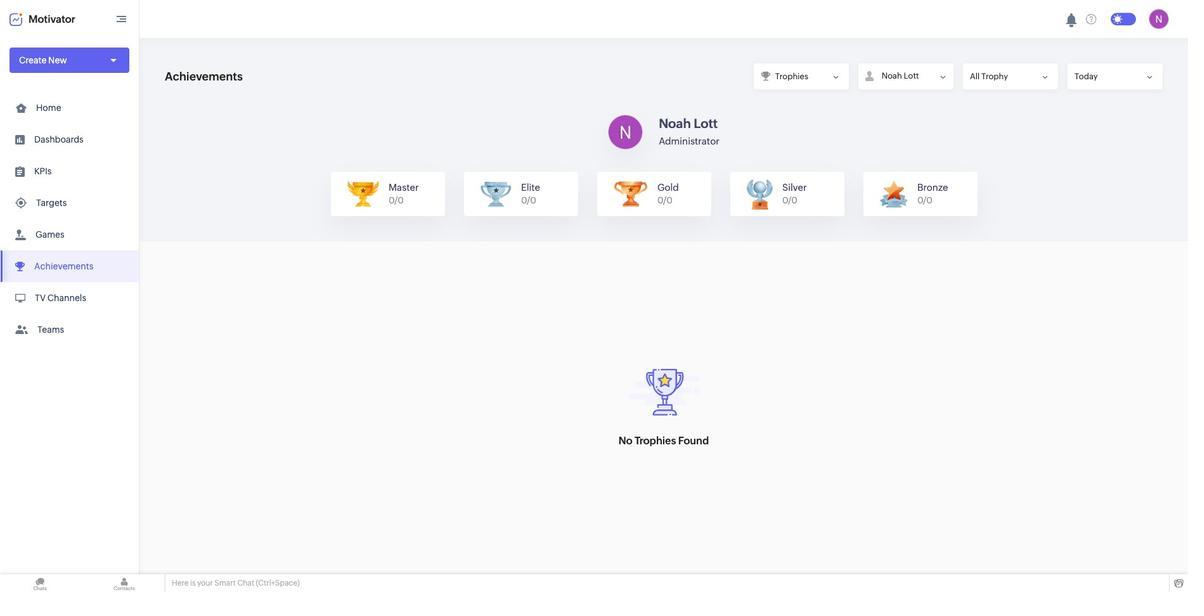 Task type: describe. For each thing, give the bounding box(es) containing it.
trophies inside field
[[776, 72, 809, 81]]

trophy
[[982, 72, 1009, 81]]

2 0 from the left
[[398, 195, 404, 205]]

/ for gold
[[664, 195, 667, 205]]

bronze 0 / 0
[[918, 182, 948, 205]]

noah for noah lott administrator
[[659, 116, 691, 130]]

all
[[970, 72, 980, 81]]

elite
[[521, 182, 540, 193]]

kpis
[[34, 166, 52, 176]]

All Trophy field
[[963, 63, 1059, 89]]

is
[[190, 579, 196, 588]]

user image
[[1149, 9, 1170, 29]]

home
[[36, 103, 61, 113]]

noah for noah lott
[[882, 71, 902, 81]]

games
[[36, 230, 64, 240]]

administrator
[[659, 135, 720, 146]]

no trophies found
[[619, 435, 709, 447]]

channels
[[47, 293, 86, 303]]

gold
[[658, 182, 679, 193]]

silver 0 / 0
[[783, 182, 807, 205]]

noah lott administrator
[[659, 116, 720, 146]]

create
[[19, 55, 46, 65]]

found
[[679, 435, 709, 447]]

new
[[48, 55, 67, 65]]

targets
[[36, 198, 67, 208]]

help image
[[1087, 14, 1097, 24]]

dashboards
[[34, 134, 84, 145]]

silver
[[783, 182, 807, 193]]

3 0 from the left
[[521, 195, 527, 205]]

here
[[172, 579, 189, 588]]

your
[[197, 579, 213, 588]]

Trophies field
[[754, 63, 849, 89]]

/ for master
[[395, 195, 398, 205]]

elite 0 / 0
[[521, 182, 540, 205]]

tv
[[35, 293, 46, 303]]

master
[[389, 182, 419, 193]]

1 horizontal spatial achievements
[[165, 70, 243, 83]]

gold 0 / 0
[[658, 182, 679, 205]]

create new
[[19, 55, 67, 65]]

contacts image
[[84, 575, 164, 592]]

0 horizontal spatial trophies
[[635, 435, 676, 447]]

lott for noah lott administrator
[[694, 116, 718, 130]]



Task type: vqa. For each thing, say whether or not it's contained in the screenshot.
21
no



Task type: locate. For each thing, give the bounding box(es) containing it.
Today field
[[1068, 63, 1163, 89]]

1 vertical spatial trophies
[[635, 435, 676, 447]]

10 0 from the left
[[927, 195, 933, 205]]

0
[[389, 195, 395, 205], [398, 195, 404, 205], [521, 195, 527, 205], [530, 195, 536, 205], [658, 195, 664, 205], [667, 195, 673, 205], [783, 195, 789, 205], [792, 195, 798, 205], [918, 195, 924, 205], [927, 195, 933, 205]]

4 0 from the left
[[530, 195, 536, 205]]

motivator
[[29, 13, 75, 25]]

/ inside "gold 0 / 0"
[[664, 195, 667, 205]]

0 horizontal spatial noah
[[659, 116, 691, 130]]

6 0 from the left
[[667, 195, 673, 205]]

lott for noah lott
[[904, 71, 919, 81]]

1 vertical spatial achievements
[[34, 261, 93, 271]]

8 0 from the left
[[792, 195, 798, 205]]

1 0 from the left
[[389, 195, 395, 205]]

/ inside master 0 / 0
[[395, 195, 398, 205]]

/ down master
[[395, 195, 398, 205]]

0 vertical spatial achievements
[[165, 70, 243, 83]]

list
[[0, 92, 139, 346]]

1 horizontal spatial trophies
[[776, 72, 809, 81]]

noah
[[882, 71, 902, 81], [659, 116, 691, 130]]

bronze
[[918, 182, 948, 193]]

/ for bronze
[[924, 195, 927, 205]]

noah lott
[[882, 71, 919, 81]]

lott inside noah lott administrator
[[694, 116, 718, 130]]

no
[[619, 435, 633, 447]]

0 vertical spatial trophies
[[776, 72, 809, 81]]

(ctrl+space)
[[256, 579, 300, 588]]

here is your smart chat (ctrl+space)
[[172, 579, 300, 588]]

/ down 'elite' at the left top of page
[[527, 195, 530, 205]]

0 horizontal spatial lott
[[694, 116, 718, 130]]

/ for elite
[[527, 195, 530, 205]]

today
[[1075, 72, 1098, 81]]

noah inside noah lott administrator
[[659, 116, 691, 130]]

5 / from the left
[[924, 195, 927, 205]]

5 0 from the left
[[658, 195, 664, 205]]

all trophy
[[970, 72, 1009, 81]]

1 horizontal spatial lott
[[904, 71, 919, 81]]

9 0 from the left
[[918, 195, 924, 205]]

lott
[[904, 71, 919, 81], [694, 116, 718, 130]]

/ inside bronze 0 / 0
[[924, 195, 927, 205]]

1 vertical spatial noah
[[659, 116, 691, 130]]

achievements
[[165, 70, 243, 83], [34, 261, 93, 271]]

teams
[[37, 325, 64, 335]]

/ down silver
[[789, 195, 792, 205]]

master 0 / 0
[[389, 182, 419, 205]]

list containing home
[[0, 92, 139, 346]]

chat
[[237, 579, 254, 588]]

0 vertical spatial noah
[[882, 71, 902, 81]]

chats image
[[0, 575, 80, 592]]

/ down bronze
[[924, 195, 927, 205]]

smart
[[215, 579, 236, 588]]

/ inside the silver 0 / 0
[[789, 195, 792, 205]]

4 / from the left
[[789, 195, 792, 205]]

icon image
[[608, 115, 643, 150]]

/ for silver
[[789, 195, 792, 205]]

0 horizontal spatial achievements
[[34, 261, 93, 271]]

tv channels
[[35, 293, 86, 303]]

1 vertical spatial lott
[[694, 116, 718, 130]]

2 / from the left
[[527, 195, 530, 205]]

trophies
[[776, 72, 809, 81], [635, 435, 676, 447]]

3 / from the left
[[664, 195, 667, 205]]

0 vertical spatial lott
[[904, 71, 919, 81]]

1 / from the left
[[395, 195, 398, 205]]

1 horizontal spatial noah
[[882, 71, 902, 81]]

/
[[395, 195, 398, 205], [527, 195, 530, 205], [664, 195, 667, 205], [789, 195, 792, 205], [924, 195, 927, 205]]

/ inside elite 0 / 0
[[527, 195, 530, 205]]

/ down gold
[[664, 195, 667, 205]]

7 0 from the left
[[783, 195, 789, 205]]



